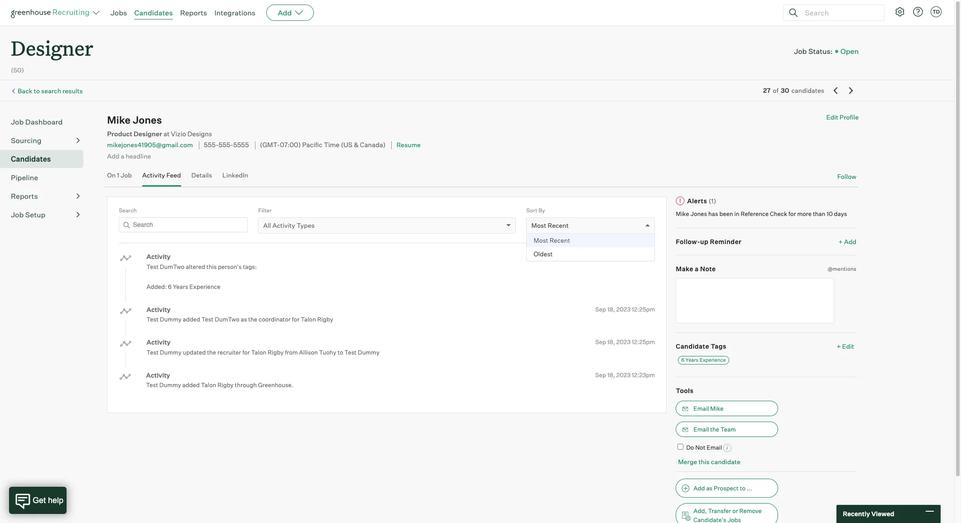 Task type: describe. For each thing, give the bounding box(es) containing it.
to inside button
[[741, 485, 746, 492]]

pipeline
[[11, 173, 38, 182]]

on 1 job link
[[107, 171, 132, 185]]

sep for test dummy updated the recruiter for talon rigby from allison tuohy to test dummy
[[596, 339, 607, 346]]

555-555-5555
[[204, 141, 249, 149]]

days
[[835, 210, 848, 218]]

greenhouse recruiting image
[[11, 7, 92, 18]]

open
[[841, 47, 860, 56]]

0 vertical spatial recent
[[548, 222, 569, 229]]

mike jones has been in reference check for more than 10 days
[[677, 210, 848, 218]]

most recent inside list box
[[534, 237, 571, 244]]

0 horizontal spatial years
[[173, 283, 188, 290]]

add as prospect to ... button
[[677, 479, 779, 498]]

jobs link
[[111, 8, 127, 17]]

jones for mike jones has been in reference check for more than 10 days
[[691, 210, 708, 218]]

1 vertical spatial talon
[[251, 349, 267, 356]]

0 vertical spatial edit
[[827, 113, 839, 121]]

back to search results link
[[18, 87, 83, 95]]

candidate's
[[694, 517, 727, 524]]

designs
[[188, 130, 212, 138]]

Do Not Email checkbox
[[678, 444, 684, 450]]

types
[[297, 222, 315, 229]]

2 horizontal spatial rigby
[[318, 316, 334, 323]]

sort
[[527, 207, 538, 214]]

at
[[164, 130, 170, 138]]

resume
[[397, 141, 421, 149]]

6 inside "6 years experience" link
[[682, 357, 685, 364]]

add for add
[[278, 8, 292, 17]]

2:49pm
[[634, 253, 656, 260]]

job right 1
[[121, 171, 132, 179]]

canada)
[[360, 141, 386, 149]]

dummy for test dummy added talon rigby through greenhouse.
[[159, 382, 181, 389]]

sep for test dummy added test dumtwo as the coordinator for talon rigby
[[596, 306, 607, 313]]

or
[[733, 508, 739, 515]]

recently
[[844, 511, 871, 518]]

07:00)
[[280, 141, 301, 149]]

sourcing link
[[11, 135, 80, 146]]

recently viewed
[[844, 511, 895, 518]]

greenhouse.
[[258, 382, 294, 389]]

make
[[677, 265, 694, 273]]

designer inside the mike jones product designer at vizio designs
[[134, 130, 162, 138]]

0 vertical spatial this
[[207, 263, 217, 270]]

job status:
[[795, 47, 834, 56]]

add for add as prospect to ...
[[694, 485, 706, 492]]

+ for + add
[[839, 238, 844, 246]]

0 vertical spatial candidates
[[134, 8, 173, 17]]

1 vertical spatial recent
[[550, 237, 571, 244]]

details link
[[192, 171, 212, 185]]

updated
[[183, 349, 206, 356]]

add, transfer or remove candidate's jobs button
[[677, 504, 779, 524]]

td button
[[932, 6, 942, 17]]

mike jones product designer at vizio designs
[[107, 114, 212, 138]]

candidate
[[677, 343, 710, 350]]

in
[[735, 210, 740, 218]]

12:23pm
[[632, 372, 656, 379]]

10
[[827, 210, 834, 218]]

follow-
[[677, 238, 701, 246]]

headline
[[126, 152, 151, 160]]

job setup link
[[11, 210, 80, 220]]

make a note
[[677, 265, 717, 273]]

merge
[[679, 458, 698, 466]]

tuohy
[[319, 349, 337, 356]]

candidate
[[712, 458, 741, 466]]

0 horizontal spatial to
[[34, 87, 40, 95]]

0 horizontal spatial reports
[[11, 192, 38, 201]]

0 horizontal spatial candidates link
[[11, 154, 80, 165]]

added for test
[[183, 316, 200, 323]]

(gmt-
[[260, 141, 280, 149]]

merge this candidate link
[[679, 458, 741, 466]]

td
[[933, 9, 941, 15]]

test for test dumtwo altered this person's tags:
[[147, 263, 159, 270]]

all activity types
[[263, 222, 315, 229]]

resume link
[[397, 141, 421, 149]]

(1)
[[709, 197, 717, 205]]

tags
[[711, 343, 727, 350]]

Search text field
[[803, 6, 877, 19]]

do not email
[[687, 444, 723, 451]]

@mentions
[[828, 266, 857, 272]]

coordinator
[[259, 316, 291, 323]]

+ add
[[839, 238, 857, 246]]

person's
[[218, 263, 242, 270]]

added:
[[147, 283, 167, 290]]

0 horizontal spatial for
[[243, 349, 250, 356]]

1 horizontal spatial rigby
[[268, 349, 284, 356]]

mikejones41905@gmail.com link
[[107, 141, 193, 149]]

the inside "email the team" button
[[711, 426, 720, 433]]

candidates
[[792, 87, 825, 94]]

designer link
[[11, 25, 93, 63]]

pacific
[[302, 141, 323, 149]]

sep for test dummy added talon rigby through greenhouse.
[[596, 372, 607, 379]]

product
[[107, 130, 132, 138]]

integrations
[[215, 8, 256, 17]]

(50)
[[11, 66, 24, 74]]

sep 18, 2023 12:25pm for test dummy updated the recruiter for talon rigby from allison tuohy to test dummy
[[596, 339, 656, 346]]

sourcing
[[11, 136, 42, 145]]

mike for mike jones product designer at vizio designs
[[107, 114, 131, 126]]

alerts (1)
[[688, 197, 717, 205]]

add, transfer or remove candidate's jobs
[[694, 508, 762, 524]]

prospect
[[714, 485, 739, 492]]

candidate tags
[[677, 343, 727, 350]]

remove
[[740, 508, 762, 515]]

0 horizontal spatial 6
[[168, 283, 172, 290]]

edit profile
[[827, 113, 859, 121]]

0 vertical spatial designer
[[11, 34, 93, 61]]

sep 18, 2023 12:23pm
[[596, 372, 656, 379]]

job setup
[[11, 210, 45, 219]]

check
[[771, 210, 788, 218]]

tags:
[[243, 263, 257, 270]]

1 horizontal spatial experience
[[700, 357, 726, 364]]

1 horizontal spatial years
[[686, 357, 699, 364]]

mike for mike jones has been in reference check for more than 10 days
[[677, 210, 690, 218]]

all
[[263, 222, 271, 229]]

viewed
[[872, 511, 895, 518]]

&
[[354, 141, 359, 149]]

0 vertical spatial as
[[241, 316, 247, 323]]

email the team button
[[677, 422, 779, 437]]

+ edit link
[[835, 340, 857, 352]]

27 of 30 candidates
[[764, 87, 825, 94]]

email for email mike
[[694, 405, 710, 412]]

add,
[[694, 508, 707, 515]]

0 vertical spatial most recent option
[[532, 222, 569, 229]]

0 vertical spatial dumtwo
[[160, 263, 185, 270]]

job for job status:
[[795, 47, 808, 56]]

1 vertical spatial this
[[699, 458, 710, 466]]

test dumtwo altered this person's tags:
[[147, 263, 257, 270]]

0 horizontal spatial talon
[[201, 382, 216, 389]]

feed
[[167, 171, 181, 179]]

2023 for test dummy added talon rigby through greenhouse.
[[617, 372, 631, 379]]

2 horizontal spatial talon
[[301, 316, 316, 323]]

details
[[192, 171, 212, 179]]

most for the topmost most recent option
[[532, 222, 547, 229]]

of
[[774, 87, 779, 94]]

0 horizontal spatial experience
[[190, 283, 221, 290]]

sep 18, 2023 2:49pm
[[598, 253, 656, 260]]



Task type: locate. For each thing, give the bounding box(es) containing it.
reports link left integrations link
[[180, 8, 207, 17]]

+ for + edit
[[837, 343, 842, 350]]

1 vertical spatial most recent
[[534, 237, 571, 244]]

a for add
[[121, 152, 124, 160]]

as left prospect
[[707, 485, 713, 492]]

reports left integrations link
[[180, 8, 207, 17]]

reminder
[[711, 238, 742, 246]]

0 vertical spatial years
[[173, 283, 188, 290]]

0 vertical spatial email
[[694, 405, 710, 412]]

1 vertical spatial to
[[338, 349, 344, 356]]

1 horizontal spatial edit
[[843, 343, 855, 350]]

for
[[789, 210, 797, 218], [292, 316, 300, 323], [243, 349, 250, 356]]

added
[[183, 316, 200, 323], [182, 382, 200, 389]]

add for add a headline
[[107, 152, 120, 160]]

1 vertical spatial designer
[[134, 130, 162, 138]]

0 vertical spatial added
[[183, 316, 200, 323]]

1 horizontal spatial to
[[338, 349, 344, 356]]

reports down pipeline
[[11, 192, 38, 201]]

job dashboard link
[[11, 117, 80, 127]]

do
[[687, 444, 695, 451]]

0 vertical spatial reports link
[[180, 8, 207, 17]]

0 horizontal spatial dumtwo
[[160, 263, 185, 270]]

not
[[696, 444, 706, 451]]

transfer
[[709, 508, 732, 515]]

edit
[[827, 113, 839, 121], [843, 343, 855, 350]]

0 vertical spatial jones
[[133, 114, 162, 126]]

2023 for test dummy added test dumtwo as the coordinator for talon rigby
[[617, 306, 631, 313]]

0 vertical spatial rigby
[[318, 316, 334, 323]]

mike down the alerts
[[677, 210, 690, 218]]

vizio
[[171, 130, 186, 138]]

back
[[18, 87, 32, 95]]

1 vertical spatial candidates link
[[11, 154, 80, 165]]

most recent option
[[532, 222, 569, 229], [527, 234, 655, 248]]

email right not
[[707, 444, 723, 451]]

most recent option down by in the top of the page
[[532, 222, 569, 229]]

job left status:
[[795, 47, 808, 56]]

2 vertical spatial the
[[711, 426, 720, 433]]

edit profile link
[[827, 113, 859, 121]]

add inside the add as prospect to ... button
[[694, 485, 706, 492]]

12:25pm for test dummy updated the recruiter for talon rigby from allison tuohy to test dummy
[[632, 339, 656, 346]]

email inside button
[[694, 405, 710, 412]]

0 vertical spatial candidates link
[[134, 8, 173, 17]]

1 vertical spatial reports link
[[11, 191, 80, 202]]

dummy for test dummy updated the recruiter for talon rigby from allison tuohy to test dummy
[[160, 349, 182, 356]]

add button
[[267, 5, 314, 21]]

2 sep 18, 2023 12:25pm from the top
[[596, 339, 656, 346]]

most recent down by in the top of the page
[[532, 222, 569, 229]]

add inside + add link
[[845, 238, 857, 246]]

1 horizontal spatial jobs
[[728, 517, 742, 524]]

0 vertical spatial mike
[[107, 114, 131, 126]]

1 vertical spatial for
[[292, 316, 300, 323]]

alerts
[[688, 197, 708, 205]]

0 horizontal spatial as
[[241, 316, 247, 323]]

mike
[[107, 114, 131, 126], [677, 210, 690, 218], [711, 405, 724, 412]]

0 vertical spatial jobs
[[111, 8, 127, 17]]

1 vertical spatial edit
[[843, 343, 855, 350]]

18,
[[610, 253, 617, 260], [608, 306, 616, 313], [608, 339, 616, 346], [608, 372, 616, 379]]

to right back
[[34, 87, 40, 95]]

add a headline
[[107, 152, 151, 160]]

to
[[34, 87, 40, 95], [338, 349, 344, 356], [741, 485, 746, 492]]

note
[[701, 265, 717, 273]]

18, for test dummy added talon rigby through greenhouse.
[[608, 372, 616, 379]]

a for make
[[696, 265, 699, 273]]

candidates right jobs link
[[134, 8, 173, 17]]

6 down candidate at the bottom of page
[[682, 357, 685, 364]]

email
[[694, 405, 710, 412], [694, 426, 710, 433], [707, 444, 723, 451]]

1 vertical spatial reports
[[11, 192, 38, 201]]

activity feed link
[[142, 171, 181, 185]]

1 horizontal spatial a
[[696, 265, 699, 273]]

most down by in the top of the page
[[532, 222, 547, 229]]

rigby up tuohy
[[318, 316, 334, 323]]

18, for test dummy added test dumtwo as the coordinator for talon rigby
[[608, 306, 616, 313]]

this
[[207, 263, 217, 270], [699, 458, 710, 466]]

most up oldest
[[534, 237, 549, 244]]

job up the 'sourcing' on the left of the page
[[11, 117, 24, 127]]

2 12:25pm from the top
[[632, 339, 656, 346]]

1 horizontal spatial designer
[[134, 130, 162, 138]]

talon down updated
[[201, 382, 216, 389]]

1 horizontal spatial this
[[699, 458, 710, 466]]

1 vertical spatial candidates
[[11, 155, 51, 164]]

2 horizontal spatial mike
[[711, 405, 724, 412]]

most recent option up 'sep 18, 2023 2:49pm'
[[527, 234, 655, 248]]

filter
[[259, 207, 272, 214]]

dumtwo up recruiter
[[215, 316, 240, 323]]

email mike button
[[677, 401, 779, 416]]

added up updated
[[183, 316, 200, 323]]

follow
[[838, 173, 857, 180]]

0 vertical spatial to
[[34, 87, 40, 95]]

12:25pm for test dummy added test dumtwo as the coordinator for talon rigby
[[632, 306, 656, 313]]

1 vertical spatial rigby
[[268, 349, 284, 356]]

1 horizontal spatial the
[[249, 316, 258, 323]]

list box containing most recent
[[527, 234, 655, 261]]

results
[[63, 87, 83, 95]]

linkedin link
[[223, 171, 248, 185]]

0 horizontal spatial designer
[[11, 34, 93, 61]]

1 horizontal spatial reports
[[180, 8, 207, 17]]

oldest
[[534, 250, 553, 258]]

1 vertical spatial added
[[182, 382, 200, 389]]

email for email the team
[[694, 426, 710, 433]]

add inside the add popup button
[[278, 8, 292, 17]]

1 horizontal spatial as
[[707, 485, 713, 492]]

1 vertical spatial mike
[[677, 210, 690, 218]]

0 vertical spatial 12:25pm
[[632, 306, 656, 313]]

dummy for test dummy added test dumtwo as the coordinator for talon rigby
[[160, 316, 182, 323]]

1 horizontal spatial talon
[[251, 349, 267, 356]]

30
[[782, 87, 790, 94]]

jones
[[133, 114, 162, 126], [691, 210, 708, 218]]

jones up the mikejones41905@gmail.com link on the left of the page
[[133, 114, 162, 126]]

1 vertical spatial jobs
[[728, 517, 742, 524]]

setup
[[25, 210, 45, 219]]

than
[[814, 210, 826, 218]]

1 vertical spatial most recent option
[[527, 234, 655, 248]]

job left setup
[[11, 210, 24, 219]]

0 vertical spatial for
[[789, 210, 797, 218]]

6 years experience
[[682, 357, 726, 364]]

test dummy updated the recruiter for talon rigby from allison tuohy to test dummy
[[147, 349, 380, 356]]

sort by
[[527, 207, 546, 214]]

2 vertical spatial rigby
[[218, 382, 234, 389]]

0 horizontal spatial a
[[121, 152, 124, 160]]

0 horizontal spatial jones
[[133, 114, 162, 126]]

0 horizontal spatial reports link
[[11, 191, 80, 202]]

mike inside the mike jones product designer at vizio designs
[[107, 114, 131, 126]]

job dashboard
[[11, 117, 63, 127]]

0 vertical spatial 6
[[168, 283, 172, 290]]

2 555- from the left
[[219, 141, 233, 149]]

0 horizontal spatial rigby
[[218, 382, 234, 389]]

email up not
[[694, 426, 710, 433]]

1 vertical spatial +
[[837, 343, 842, 350]]

most recent
[[532, 222, 569, 229], [534, 237, 571, 244]]

designer up mikejones41905@gmail.com
[[134, 130, 162, 138]]

0 vertical spatial sep 18, 2023 12:25pm
[[596, 306, 656, 313]]

a
[[121, 152, 124, 160], [696, 265, 699, 273]]

allison
[[299, 349, 318, 356]]

mikejones41905@gmail.com
[[107, 141, 193, 149]]

the
[[249, 316, 258, 323], [207, 349, 216, 356], [711, 426, 720, 433]]

candidates
[[134, 8, 173, 17], [11, 155, 51, 164]]

job for job setup
[[11, 210, 24, 219]]

2 horizontal spatial for
[[789, 210, 797, 218]]

email inside button
[[694, 426, 710, 433]]

1 555- from the left
[[204, 141, 219, 149]]

1 sep 18, 2023 12:25pm from the top
[[596, 306, 656, 313]]

18, for test dummy updated the recruiter for talon rigby from allison tuohy to test dummy
[[608, 339, 616, 346]]

more
[[798, 210, 812, 218]]

experience
[[190, 283, 221, 290], [700, 357, 726, 364]]

test dummy added talon rigby through greenhouse.
[[146, 382, 294, 389]]

on 1 job
[[107, 171, 132, 179]]

this down "do not email"
[[699, 458, 710, 466]]

None field
[[527, 218, 536, 233]]

test for test dummy updated the recruiter for talon rigby from allison tuohy to test dummy
[[147, 349, 159, 356]]

1 vertical spatial experience
[[700, 357, 726, 364]]

email mike
[[694, 405, 724, 412]]

1 horizontal spatial mike
[[677, 210, 690, 218]]

most recent up oldest
[[534, 237, 571, 244]]

0 horizontal spatial candidates
[[11, 155, 51, 164]]

the left the team
[[711, 426, 720, 433]]

test for test dummy added talon rigby through greenhouse.
[[146, 382, 158, 389]]

most for bottommost most recent option
[[534, 237, 549, 244]]

as
[[241, 316, 247, 323], [707, 485, 713, 492]]

555- up "linkedin"
[[219, 141, 233, 149]]

0 vertical spatial the
[[249, 316, 258, 323]]

1 12:25pm from the top
[[632, 306, 656, 313]]

jones inside the mike jones product designer at vizio designs
[[133, 114, 162, 126]]

0 horizontal spatial jobs
[[111, 8, 127, 17]]

test for test dummy added test dumtwo as the coordinator for talon rigby
[[147, 316, 159, 323]]

for right recruiter
[[243, 349, 250, 356]]

(us
[[341, 141, 353, 149]]

as left coordinator
[[241, 316, 247, 323]]

1 vertical spatial most
[[534, 237, 549, 244]]

activity
[[142, 171, 165, 179], [273, 222, 296, 229], [147, 253, 171, 261], [147, 306, 171, 314], [147, 339, 171, 346], [146, 372, 170, 379]]

0 horizontal spatial edit
[[827, 113, 839, 121]]

2 vertical spatial for
[[243, 349, 250, 356]]

profile
[[840, 113, 859, 121]]

reports link down pipeline link
[[11, 191, 80, 202]]

None text field
[[677, 278, 835, 323]]

6
[[168, 283, 172, 290], [682, 357, 685, 364]]

1 horizontal spatial 6
[[682, 357, 685, 364]]

2023 for test dummy updated the recruiter for talon rigby from allison tuohy to test dummy
[[617, 339, 631, 346]]

most inside option
[[534, 237, 549, 244]]

years right added:
[[173, 283, 188, 290]]

1 vertical spatial jones
[[691, 210, 708, 218]]

1
[[117, 171, 119, 179]]

candidates link right jobs link
[[134, 8, 173, 17]]

0 vertical spatial most recent
[[532, 222, 569, 229]]

2 vertical spatial email
[[707, 444, 723, 451]]

as inside button
[[707, 485, 713, 492]]

0 vertical spatial +
[[839, 238, 844, 246]]

1 vertical spatial years
[[686, 357, 699, 364]]

0 vertical spatial talon
[[301, 316, 316, 323]]

for left more
[[789, 210, 797, 218]]

time
[[324, 141, 340, 149]]

added for talon
[[182, 382, 200, 389]]

1 vertical spatial the
[[207, 349, 216, 356]]

1 vertical spatial 6
[[682, 357, 685, 364]]

job for job dashboard
[[11, 117, 24, 127]]

recruiter
[[218, 349, 241, 356]]

1 vertical spatial sep 18, 2023 12:25pm
[[596, 339, 656, 346]]

add as prospect to ...
[[694, 485, 753, 492]]

2 horizontal spatial to
[[741, 485, 746, 492]]

1 vertical spatial 12:25pm
[[632, 339, 656, 346]]

reference
[[741, 210, 769, 218]]

sep 18, 2023 12:25pm for test dummy added test dumtwo as the coordinator for talon rigby
[[596, 306, 656, 313]]

0 vertical spatial experience
[[190, 283, 221, 290]]

status:
[[809, 47, 834, 56]]

experience down tags
[[700, 357, 726, 364]]

talon up allison
[[301, 316, 316, 323]]

to right tuohy
[[338, 349, 344, 356]]

0 horizontal spatial this
[[207, 263, 217, 270]]

email up 'email the team'
[[694, 405, 710, 412]]

1 horizontal spatial candidates link
[[134, 8, 173, 17]]

back to search results
[[18, 87, 83, 95]]

mike inside button
[[711, 405, 724, 412]]

jones down the alerts
[[691, 210, 708, 218]]

most
[[532, 222, 547, 229], [534, 237, 549, 244]]

talon right recruiter
[[251, 349, 267, 356]]

search
[[119, 207, 137, 214]]

list box
[[527, 234, 655, 261]]

experience down test dumtwo altered this person's tags:
[[190, 283, 221, 290]]

recent
[[548, 222, 569, 229], [550, 237, 571, 244]]

has
[[709, 210, 719, 218]]

added down updated
[[182, 382, 200, 389]]

been
[[720, 210, 734, 218]]

talon
[[301, 316, 316, 323], [251, 349, 267, 356], [201, 382, 216, 389]]

mike up 'email the team'
[[711, 405, 724, 412]]

rigby left through
[[218, 382, 234, 389]]

the left coordinator
[[249, 316, 258, 323]]

for right coordinator
[[292, 316, 300, 323]]

6 right added:
[[168, 283, 172, 290]]

years down candidate at the bottom of page
[[686, 357, 699, 364]]

jobs inside add, transfer or remove candidate's jobs
[[728, 517, 742, 524]]

a left headline on the left of the page
[[121, 152, 124, 160]]

1 vertical spatial as
[[707, 485, 713, 492]]

0 vertical spatial reports
[[180, 8, 207, 17]]

5555
[[233, 141, 249, 149]]

rigby left from
[[268, 349, 284, 356]]

designer down greenhouse recruiting image
[[11, 34, 93, 61]]

rigby
[[318, 316, 334, 323], [268, 349, 284, 356], [218, 382, 234, 389]]

Search text field
[[119, 218, 248, 233]]

mike up product
[[107, 114, 131, 126]]

0 vertical spatial most
[[532, 222, 547, 229]]

integrations link
[[215, 8, 256, 17]]

@mentions link
[[828, 265, 857, 274]]

555- down the designs
[[204, 141, 219, 149]]

27
[[764, 87, 771, 94]]

a left note
[[696, 265, 699, 273]]

on
[[107, 171, 116, 179]]

jones for mike jones product designer at vizio designs
[[133, 114, 162, 126]]

1 vertical spatial email
[[694, 426, 710, 433]]

activity feed
[[142, 171, 181, 179]]

dumtwo up added: 6 years experience
[[160, 263, 185, 270]]

linkedin
[[223, 171, 248, 179]]

candidates down the 'sourcing' on the left of the page
[[11, 155, 51, 164]]

1 vertical spatial dumtwo
[[215, 316, 240, 323]]

oldest option
[[527, 248, 655, 261]]

1 horizontal spatial for
[[292, 316, 300, 323]]

configure image
[[895, 6, 906, 17]]

1 horizontal spatial reports link
[[180, 8, 207, 17]]

to left ...
[[741, 485, 746, 492]]

by
[[539, 207, 546, 214]]

test dummy added test dumtwo as the coordinator for talon rigby
[[147, 316, 334, 323]]

0 horizontal spatial the
[[207, 349, 216, 356]]

this right altered
[[207, 263, 217, 270]]

the right updated
[[207, 349, 216, 356]]

2 vertical spatial to
[[741, 485, 746, 492]]

candidates link down sourcing link
[[11, 154, 80, 165]]

2 vertical spatial talon
[[201, 382, 216, 389]]



Task type: vqa. For each thing, say whether or not it's contained in the screenshot.


